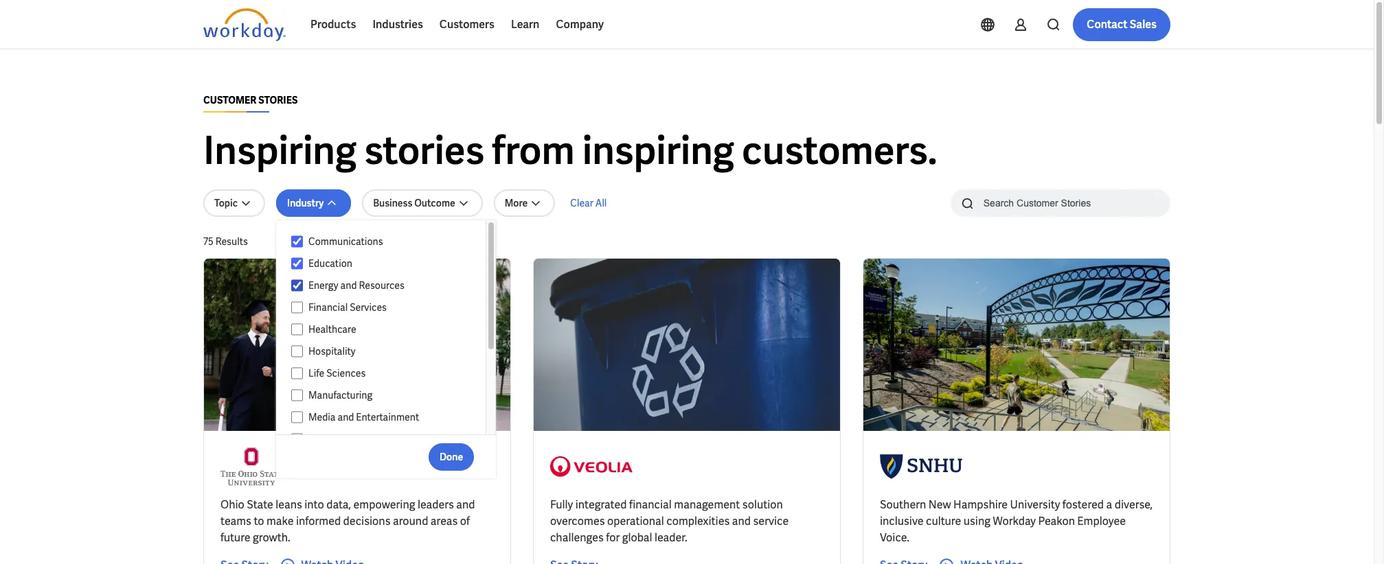 Task type: vqa. For each thing, say whether or not it's contained in the screenshot.
the bottom help
no



Task type: describe. For each thing, give the bounding box(es) containing it.
media
[[308, 412, 336, 424]]

industry
[[287, 197, 324, 210]]

topic button
[[203, 190, 265, 217]]

products button
[[302, 8, 364, 41]]

customers button
[[431, 8, 503, 41]]

southern
[[880, 498, 927, 513]]

outcome
[[414, 197, 455, 210]]

solution
[[743, 498, 783, 513]]

industry button
[[276, 190, 351, 217]]

challenges
[[550, 531, 604, 546]]

hampshire
[[954, 498, 1008, 513]]

customers
[[440, 17, 495, 32]]

growth.
[[253, 531, 290, 546]]

business outcome
[[373, 197, 455, 210]]

future
[[221, 531, 251, 546]]

done button
[[429, 444, 474, 471]]

customer
[[203, 94, 257, 107]]

informed
[[296, 515, 341, 529]]

75
[[203, 236, 213, 248]]

hospitality
[[308, 346, 356, 358]]

energy and resources
[[308, 280, 405, 292]]

leaders
[[418, 498, 454, 513]]

customers.
[[742, 126, 938, 176]]

media and entertainment link
[[303, 410, 473, 426]]

employee
[[1078, 515, 1126, 529]]

and inside the ohio state leans into data, empowering leaders and teams to make informed decisions around areas of future growth.
[[456, 498, 475, 513]]

and down manufacturing
[[338, 412, 354, 424]]

financial
[[308, 302, 348, 314]]

for
[[606, 531, 620, 546]]

more
[[505, 197, 528, 210]]

and inside fully integrated financial management solution overcomes operational complexities and service challenges for global leader.
[[732, 515, 751, 529]]

contact sales link
[[1073, 8, 1171, 41]]

media and entertainment
[[308, 412, 419, 424]]

management
[[674, 498, 740, 513]]

industries button
[[364, 8, 431, 41]]

hospitality link
[[303, 344, 473, 360]]

fostered
[[1063, 498, 1104, 513]]

inspiring stories from inspiring customers.
[[203, 126, 938, 176]]

workday
[[993, 515, 1036, 529]]

decisions
[[343, 515, 391, 529]]

nonprofit link
[[303, 432, 473, 448]]

manufacturing
[[308, 390, 373, 402]]

sales
[[1130, 17, 1157, 32]]

operational
[[607, 515, 664, 529]]

learn button
[[503, 8, 548, 41]]

university
[[1011, 498, 1061, 513]]

diverse,
[[1115, 498, 1153, 513]]

business
[[373, 197, 413, 210]]

new
[[929, 498, 951, 513]]

complexities
[[667, 515, 730, 529]]

clear all
[[571, 197, 607, 210]]

global
[[622, 531, 652, 546]]

leader.
[[655, 531, 688, 546]]

products
[[311, 17, 356, 32]]

and up financial services
[[341, 280, 357, 292]]

industries
[[373, 17, 423, 32]]

life sciences link
[[303, 366, 473, 382]]

energy and resources link
[[303, 278, 473, 294]]

go to the homepage image
[[203, 8, 286, 41]]

all
[[596, 197, 607, 210]]

the ohio state university image
[[221, 448, 282, 486]]

a
[[1107, 498, 1113, 513]]



Task type: locate. For each thing, give the bounding box(es) containing it.
life
[[308, 368, 324, 380]]

stories
[[258, 94, 298, 107]]

clear
[[571, 197, 594, 210]]

inspiring
[[203, 126, 357, 176]]

done
[[440, 451, 463, 463]]

entertainment
[[356, 412, 419, 424]]

and down solution
[[732, 515, 751, 529]]

business outcome button
[[362, 190, 483, 217]]

culture
[[926, 515, 962, 529]]

inclusive
[[880, 515, 924, 529]]

topic
[[214, 197, 238, 210]]

into
[[305, 498, 324, 513]]

None checkbox
[[291, 258, 303, 270], [291, 302, 303, 314], [291, 324, 303, 336], [291, 346, 303, 358], [291, 258, 303, 270], [291, 302, 303, 314], [291, 324, 303, 336], [291, 346, 303, 358]]

from
[[492, 126, 575, 176]]

contact sales
[[1087, 17, 1157, 32]]

peakon
[[1039, 515, 1075, 529]]

areas
[[431, 515, 458, 529]]

southern new hampshire university image
[[880, 448, 963, 486]]

southern new hampshire university fostered a diverse, inclusive culture using workday peakon employee voice.
[[880, 498, 1153, 546]]

and up of
[[456, 498, 475, 513]]

education link
[[303, 256, 473, 272]]

learn
[[511, 17, 540, 32]]

company button
[[548, 8, 612, 41]]

more button
[[494, 190, 555, 217]]

leans
[[276, 498, 302, 513]]

sciences
[[327, 368, 366, 380]]

healthcare
[[308, 324, 356, 336]]

fully integrated financial management solution overcomes operational complexities and service challenges for global leader.
[[550, 498, 789, 546]]

using
[[964, 515, 991, 529]]

stories
[[364, 126, 485, 176]]

teams
[[221, 515, 251, 529]]

ohio
[[221, 498, 244, 513]]

and
[[341, 280, 357, 292], [338, 412, 354, 424], [456, 498, 475, 513], [732, 515, 751, 529]]

company
[[556, 17, 604, 32]]

veolia (es) uk limited (fin) image
[[550, 448, 633, 486]]

education
[[308, 258, 352, 270]]

financial services link
[[303, 300, 473, 316]]

None checkbox
[[291, 236, 303, 248], [291, 280, 303, 292], [291, 368, 303, 380], [291, 390, 303, 402], [291, 412, 303, 424], [291, 434, 303, 446], [291, 236, 303, 248], [291, 280, 303, 292], [291, 368, 303, 380], [291, 390, 303, 402], [291, 412, 303, 424], [291, 434, 303, 446]]

voice.
[[880, 531, 910, 546]]

contact
[[1087, 17, 1128, 32]]

empowering
[[354, 498, 415, 513]]

overcomes
[[550, 515, 605, 529]]

life sciences
[[308, 368, 366, 380]]

ohio state leans into data, empowering leaders and teams to make informed decisions around areas of future growth.
[[221, 498, 475, 546]]

inspiring
[[583, 126, 735, 176]]

healthcare link
[[303, 322, 473, 338]]

make
[[267, 515, 294, 529]]

state
[[247, 498, 273, 513]]

services
[[350, 302, 387, 314]]

nonprofit
[[308, 434, 350, 446]]

service
[[753, 515, 789, 529]]

Search Customer Stories text field
[[976, 191, 1144, 215]]

customer stories
[[203, 94, 298, 107]]

communications
[[308, 236, 383, 248]]

results
[[216, 236, 248, 248]]

energy
[[308, 280, 338, 292]]

data,
[[327, 498, 351, 513]]

communications link
[[303, 234, 473, 250]]

75 results
[[203, 236, 248, 248]]

manufacturing link
[[303, 388, 473, 404]]

clear all button
[[566, 190, 611, 217]]

to
[[254, 515, 264, 529]]

financial services
[[308, 302, 387, 314]]

resources
[[359, 280, 405, 292]]

fully
[[550, 498, 573, 513]]

around
[[393, 515, 428, 529]]

financial
[[629, 498, 672, 513]]



